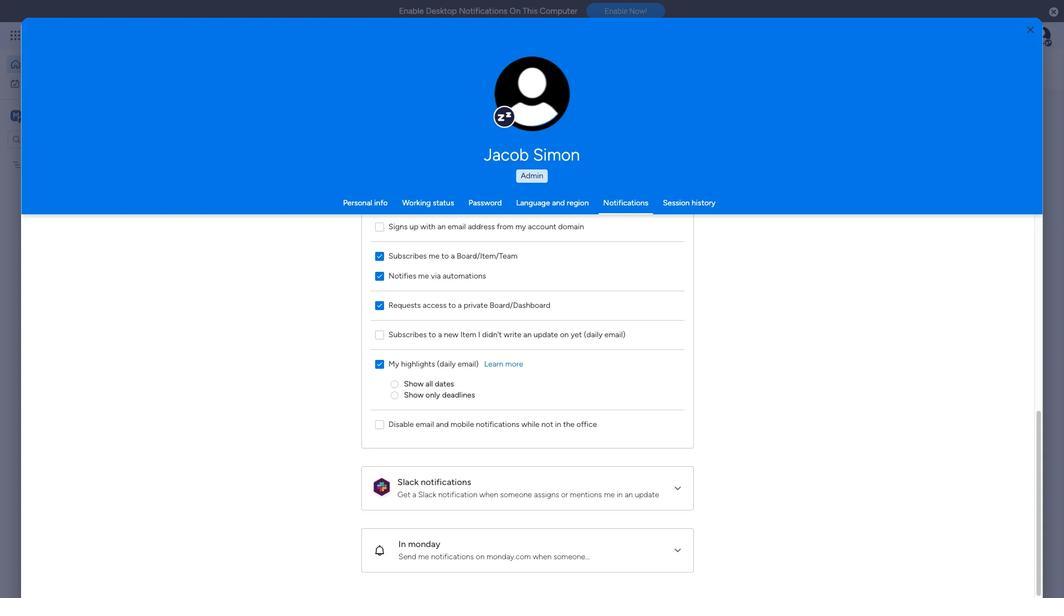Task type: vqa. For each thing, say whether or not it's contained in the screenshot.
THE 3
no



Task type: locate. For each thing, give the bounding box(es) containing it.
and left the mobile at bottom left
[[436, 420, 449, 429]]

1 horizontal spatial main
[[305, 243, 322, 253]]

email)
[[605, 330, 626, 340], [458, 359, 479, 369]]

me inside slack notifications get a slack notification when someone assigns or mentions me in an update
[[604, 490, 615, 500]]

office
[[577, 420, 597, 429]]

0 vertical spatial my
[[24, 78, 35, 88]]

0 vertical spatial and
[[552, 198, 565, 208]]

my
[[24, 78, 35, 88], [26, 160, 37, 169], [389, 359, 400, 369]]

me right 'mentions' at right bottom
[[604, 490, 615, 500]]

enable desktop notifications on this computer
[[399, 6, 578, 16]]

0 horizontal spatial when
[[480, 490, 499, 500]]

show for show all dates
[[404, 379, 424, 389]]

select product image
[[10, 30, 21, 41]]

main
[[25, 110, 45, 121], [305, 243, 322, 253]]

in
[[555, 420, 562, 429], [617, 490, 623, 500]]

1 vertical spatial an
[[524, 330, 532, 340]]

work down the home
[[37, 78, 54, 88]]

my for my work
[[24, 78, 35, 88]]

0 horizontal spatial on
[[476, 552, 485, 562]]

workspace right >
[[324, 243, 362, 253]]

1 horizontal spatial when
[[533, 552, 552, 562]]

workspace selection element
[[11, 109, 93, 123]]

board/dashboard
[[490, 301, 551, 310]]

dates
[[435, 379, 454, 389]]

0 vertical spatial notifications
[[476, 420, 520, 429]]

subscribes down the requests
[[389, 330, 427, 340]]

0 vertical spatial on
[[560, 330, 569, 340]]

email right disable
[[416, 420, 434, 429]]

personal
[[343, 198, 372, 208]]

1 vertical spatial on
[[476, 552, 485, 562]]

in right 'mentions' at right bottom
[[617, 490, 623, 500]]

work inside work management > main workspace link
[[232, 243, 249, 253]]

1 horizontal spatial on
[[560, 330, 569, 340]]

1 horizontal spatial and
[[436, 420, 449, 429]]

1 vertical spatial email)
[[458, 359, 479, 369]]

enable left now!
[[605, 7, 628, 16]]

change profile picture
[[509, 100, 556, 118]]

0 horizontal spatial in
[[555, 420, 562, 429]]

1 vertical spatial to
[[449, 301, 456, 310]]

(daily up the dates
[[437, 359, 456, 369]]

requests access to a private board/dashboard
[[389, 301, 551, 310]]

when
[[480, 490, 499, 500], [533, 552, 552, 562]]

and inside region
[[436, 420, 449, 429]]

slack notifications get a slack notification when someone assigns or mentions me in an update
[[398, 477, 660, 500]]

notifications down monday
[[431, 552, 474, 562]]

email left address
[[448, 222, 466, 231]]

on left monday.com
[[476, 552, 485, 562]]

invite
[[288, 379, 311, 390]]

0 vertical spatial work
[[37, 78, 54, 88]]

a
[[451, 251, 455, 261], [458, 301, 462, 310], [438, 330, 442, 340], [413, 490, 417, 500]]

a left the new
[[438, 330, 442, 340]]

enable inside 'enable now!' 'button'
[[605, 7, 628, 16]]

0 vertical spatial to
[[442, 251, 449, 261]]

session
[[663, 198, 690, 208]]

disable
[[389, 420, 414, 429]]

on left yet
[[560, 330, 569, 340]]

me
[[429, 251, 440, 261], [419, 271, 429, 281], [604, 490, 615, 500], [419, 552, 429, 562]]

notifications for email
[[476, 420, 520, 429]]

my for my highlights (daily email)
[[389, 359, 400, 369]]

my inside list box
[[26, 160, 37, 169]]

me down monday
[[419, 552, 429, 562]]

mobile
[[451, 420, 474, 429]]

2 vertical spatial notifications
[[431, 552, 474, 562]]

0 horizontal spatial an
[[438, 222, 446, 231]]

new
[[444, 330, 459, 340]]

and left start
[[380, 379, 395, 390]]

to right access
[[449, 301, 456, 310]]

show left 'all'
[[404, 379, 424, 389]]

1 vertical spatial email
[[416, 420, 434, 429]]

notification
[[439, 490, 478, 500]]

1 horizontal spatial update
[[635, 490, 660, 500]]

an inside slack notifications get a slack notification when someone assigns or mentions me in an update
[[625, 490, 633, 500]]

my
[[516, 222, 526, 231]]

notifications up notification
[[421, 477, 471, 488]]

a left private
[[458, 301, 462, 310]]

1 horizontal spatial an
[[524, 330, 532, 340]]

my left board
[[26, 160, 37, 169]]

change
[[509, 100, 534, 108]]

when left someone
[[480, 490, 499, 500]]

>
[[299, 243, 304, 253]]

assigns
[[534, 490, 560, 500]]

a right get
[[413, 490, 417, 500]]

0 vertical spatial main
[[25, 110, 45, 121]]

working status link
[[402, 198, 454, 208]]

Search in workspace field
[[23, 133, 93, 146]]

2 vertical spatial and
[[436, 420, 449, 429]]

on inside region
[[560, 330, 569, 340]]

on
[[560, 330, 569, 340], [476, 552, 485, 562]]

more
[[506, 359, 524, 369]]

in left the
[[555, 420, 562, 429]]

subscribes
[[389, 251, 427, 261], [389, 330, 427, 340]]

home button
[[7, 55, 119, 73]]

2 vertical spatial an
[[625, 490, 633, 500]]

1 vertical spatial update
[[635, 490, 660, 500]]

notifications left on
[[459, 6, 508, 16]]

desktop
[[426, 6, 457, 16]]

notifications inside in monday send me notifications on monday.com when someone...
[[431, 552, 474, 562]]

1 horizontal spatial enable
[[605, 7, 628, 16]]

notifications inside region
[[476, 420, 520, 429]]

0 horizontal spatial email)
[[458, 359, 479, 369]]

show
[[404, 379, 424, 389], [404, 391, 424, 400]]

1 horizontal spatial work
[[232, 243, 249, 253]]

my board list box
[[0, 153, 141, 324]]

0 horizontal spatial (daily
[[437, 359, 456, 369]]

0 vertical spatial update
[[534, 330, 558, 340]]

workspace up "search in workspace" field
[[47, 110, 91, 121]]

1 vertical spatial notifications
[[421, 477, 471, 488]]

(daily right yet
[[584, 330, 603, 340]]

to left the new
[[429, 330, 436, 340]]

0 horizontal spatial enable
[[399, 6, 424, 16]]

1 vertical spatial main
[[305, 243, 322, 253]]

this
[[523, 6, 538, 16]]

2 show from the top
[[404, 391, 424, 400]]

0 horizontal spatial work
[[37, 78, 54, 88]]

0 vertical spatial an
[[438, 222, 446, 231]]

an right with
[[438, 222, 446, 231]]

0 horizontal spatial update
[[534, 330, 558, 340]]

1 vertical spatial workspace
[[324, 243, 362, 253]]

a up automations
[[451, 251, 455, 261]]

management
[[251, 243, 297, 253]]

2 vertical spatial my
[[389, 359, 400, 369]]

0 vertical spatial (daily
[[584, 330, 603, 340]]

up
[[410, 222, 419, 231]]

an right write
[[524, 330, 532, 340]]

learn
[[485, 359, 504, 369]]

(daily
[[584, 330, 603, 340], [437, 359, 456, 369]]

main right >
[[305, 243, 322, 253]]

0 horizontal spatial email
[[416, 420, 434, 429]]

1 horizontal spatial in
[[617, 490, 623, 500]]

slack
[[398, 477, 419, 488], [419, 490, 437, 500]]

1 vertical spatial subscribes
[[389, 330, 427, 340]]

notifications left "while"
[[476, 420, 520, 429]]

m
[[13, 111, 19, 120]]

my inside button
[[24, 78, 35, 88]]

change profile picture button
[[495, 57, 570, 132]]

0 vertical spatial slack
[[398, 477, 419, 488]]

1 vertical spatial notifications
[[603, 198, 649, 208]]

automations
[[443, 271, 486, 281]]

0 horizontal spatial workspace
[[47, 110, 91, 121]]

someone
[[500, 490, 532, 500]]

and left region
[[552, 198, 565, 208]]

update inside slack notifications get a slack notification when someone assigns or mentions me in an update
[[635, 490, 660, 500]]

when left someone...
[[533, 552, 552, 562]]

my highlights (daily email)
[[389, 359, 479, 369]]

2 horizontal spatial an
[[625, 490, 633, 500]]

all
[[426, 379, 433, 389]]

subscribes up notifies
[[389, 251, 427, 261]]

0 vertical spatial show
[[404, 379, 424, 389]]

teammates
[[333, 379, 378, 390]]

0 vertical spatial email
[[448, 222, 466, 231]]

session history
[[663, 198, 716, 208]]

my up start
[[389, 359, 400, 369]]

2 subscribes from the top
[[389, 330, 427, 340]]

0 vertical spatial in
[[555, 420, 562, 429]]

1 show from the top
[[404, 379, 424, 389]]

notifications right region
[[603, 198, 649, 208]]

show down start
[[404, 391, 424, 400]]

1 vertical spatial work
[[232, 243, 249, 253]]

notifications link
[[603, 198, 649, 208]]

email) left learn
[[458, 359, 479, 369]]

1 vertical spatial show
[[404, 391, 424, 400]]

1 vertical spatial my
[[26, 160, 37, 169]]

1 horizontal spatial email
[[448, 222, 466, 231]]

main right the "workspace" icon
[[25, 110, 45, 121]]

1 horizontal spatial workspace
[[324, 243, 362, 253]]

slack right get
[[419, 490, 437, 500]]

email) right yet
[[605, 330, 626, 340]]

subscribes to a new item i didn't write an update on yet (daily email)
[[389, 330, 626, 340]]

0 vertical spatial subscribes
[[389, 251, 427, 261]]

a inside slack notifications get a slack notification when someone assigns or mentions me in an update
[[413, 490, 417, 500]]

0 horizontal spatial and
[[380, 379, 395, 390]]

1 horizontal spatial email)
[[605, 330, 626, 340]]

a for me
[[451, 251, 455, 261]]

an right 'mentions' at right bottom
[[625, 490, 633, 500]]

a for notifications
[[413, 490, 417, 500]]

enable left desktop
[[399, 6, 424, 16]]

1 vertical spatial when
[[533, 552, 552, 562]]

2 horizontal spatial and
[[552, 198, 565, 208]]

region containing signs up with an email address from my account domain
[[362, 16, 694, 448]]

to up "notifies me via automations"
[[442, 251, 449, 261]]

main inside workspace selection element
[[25, 110, 45, 121]]

my inside region
[[389, 359, 400, 369]]

region
[[362, 16, 694, 448]]

in monday send me notifications on monday.com when someone...
[[399, 539, 590, 562]]

an
[[438, 222, 446, 231], [524, 330, 532, 340], [625, 490, 633, 500]]

domain
[[559, 222, 584, 231]]

my work button
[[7, 75, 119, 92]]

slack up get
[[398, 477, 419, 488]]

1 subscribes from the top
[[389, 251, 427, 261]]

update
[[534, 330, 558, 340], [635, 490, 660, 500]]

0 horizontal spatial main
[[25, 110, 45, 121]]

deadlines
[[442, 391, 475, 400]]

picture
[[521, 109, 544, 118]]

home
[[25, 59, 47, 69]]

1 vertical spatial in
[[617, 490, 623, 500]]

0 vertical spatial notifications
[[459, 6, 508, 16]]

working
[[402, 198, 431, 208]]

yet
[[571, 330, 582, 340]]

option
[[0, 155, 141, 157]]

my down the home
[[24, 78, 35, 88]]

work left the "management"
[[232, 243, 249, 253]]

show all dates
[[404, 379, 454, 389]]

work inside my work button
[[37, 78, 54, 88]]

working status
[[402, 198, 454, 208]]

0 vertical spatial when
[[480, 490, 499, 500]]

work management > main workspace link
[[213, 135, 369, 259]]

to
[[442, 251, 449, 261], [449, 301, 456, 310], [429, 330, 436, 340]]



Task type: describe. For each thing, give the bounding box(es) containing it.
or
[[561, 490, 568, 500]]

board/item/team
[[457, 251, 518, 261]]

close image
[[1027, 26, 1034, 34]]

history
[[692, 198, 716, 208]]

jacob simon
[[484, 145, 580, 165]]

notifies
[[389, 271, 417, 281]]

1 horizontal spatial notifications
[[603, 198, 649, 208]]

not
[[542, 420, 554, 429]]

with
[[421, 222, 436, 231]]

main workspace
[[25, 110, 91, 121]]

show only deadlines
[[404, 391, 475, 400]]

my work
[[24, 78, 54, 88]]

to for me
[[442, 251, 449, 261]]

start
[[397, 379, 416, 390]]

invite your teammates and start collaborating
[[288, 379, 470, 390]]

on
[[510, 6, 521, 16]]

1 horizontal spatial (daily
[[584, 330, 603, 340]]

requests
[[389, 301, 421, 310]]

only
[[426, 391, 441, 400]]

personal info
[[343, 198, 388, 208]]

language
[[516, 198, 550, 208]]

my board
[[26, 160, 59, 169]]

status
[[433, 198, 454, 208]]

0 horizontal spatial notifications
[[459, 6, 508, 16]]

enable for enable desktop notifications on this computer
[[399, 6, 424, 16]]

signs
[[389, 222, 408, 231]]

learn more
[[485, 359, 524, 369]]

language and region link
[[516, 198, 589, 208]]

collaborating
[[418, 379, 470, 390]]

send
[[399, 552, 417, 562]]

when inside in monday send me notifications on monday.com when someone...
[[533, 552, 552, 562]]

learn more link
[[485, 359, 524, 370]]

personal info link
[[343, 198, 388, 208]]

get
[[398, 490, 411, 500]]

monday
[[408, 539, 441, 550]]

notifies me via automations
[[389, 271, 486, 281]]

enable now! button
[[587, 3, 665, 20]]

in inside region
[[555, 420, 562, 429]]

admin
[[521, 171, 543, 181]]

jacob simon button
[[380, 145, 685, 165]]

on inside in monday send me notifications on monday.com when someone...
[[476, 552, 485, 562]]

subscribes me to a board/item/team
[[389, 251, 518, 261]]

2 vertical spatial to
[[429, 330, 436, 340]]

board
[[39, 160, 59, 169]]

0 vertical spatial email)
[[605, 330, 626, 340]]

someone...
[[554, 552, 590, 562]]

language and region
[[516, 198, 589, 208]]

in inside slack notifications get a slack notification when someone assigns or mentions me in an update
[[617, 490, 623, 500]]

account
[[528, 222, 557, 231]]

work management > main workspace
[[232, 243, 362, 253]]

info
[[374, 198, 388, 208]]

highlights
[[401, 359, 435, 369]]

via
[[431, 271, 441, 281]]

me up via
[[429, 251, 440, 261]]

to for access
[[449, 301, 456, 310]]

signs up with an email address from my account domain
[[389, 222, 584, 231]]

1 vertical spatial (daily
[[437, 359, 456, 369]]

notifications inside slack notifications get a slack notification when someone assigns or mentions me in an update
[[421, 477, 471, 488]]

monday.com
[[487, 552, 531, 562]]

your
[[313, 379, 331, 390]]

me inside in monday send me notifications on monday.com when someone...
[[419, 552, 429, 562]]

didn't
[[483, 330, 502, 340]]

address
[[468, 222, 495, 231]]

password
[[469, 198, 502, 208]]

now!
[[630, 7, 647, 16]]

region
[[567, 198, 589, 208]]

profile
[[536, 100, 556, 108]]

dapulse close image
[[1049, 7, 1059, 18]]

private
[[464, 301, 488, 310]]

jacob simon image
[[1033, 27, 1051, 44]]

write
[[504, 330, 522, 340]]

subscribes for subscribes to a new item i didn't write an update on yet (daily email)
[[389, 330, 427, 340]]

0 vertical spatial workspace
[[47, 110, 91, 121]]

when inside slack notifications get a slack notification when someone assigns or mentions me in an update
[[480, 490, 499, 500]]

item
[[461, 330, 477, 340]]

1 vertical spatial and
[[380, 379, 395, 390]]

simon
[[533, 145, 580, 165]]

disable email and mobile notifications while not in the office
[[389, 420, 597, 429]]

jacob
[[484, 145, 529, 165]]

access
[[423, 301, 447, 310]]

1 vertical spatial slack
[[419, 490, 437, 500]]

while
[[522, 420, 540, 429]]

session history link
[[663, 198, 716, 208]]

the
[[564, 420, 575, 429]]

me left via
[[419, 271, 429, 281]]

my for my board
[[26, 160, 37, 169]]

notifications for monday
[[431, 552, 474, 562]]

subscribes for subscribes me to a board/item/team
[[389, 251, 427, 261]]

a for access
[[458, 301, 462, 310]]

enable now!
[[605, 7, 647, 16]]

enable for enable now!
[[605, 7, 628, 16]]

show for show only deadlines
[[404, 391, 424, 400]]

update inside region
[[534, 330, 558, 340]]

from
[[497, 222, 514, 231]]

mentions
[[570, 490, 602, 500]]

workspace image
[[11, 109, 22, 122]]



